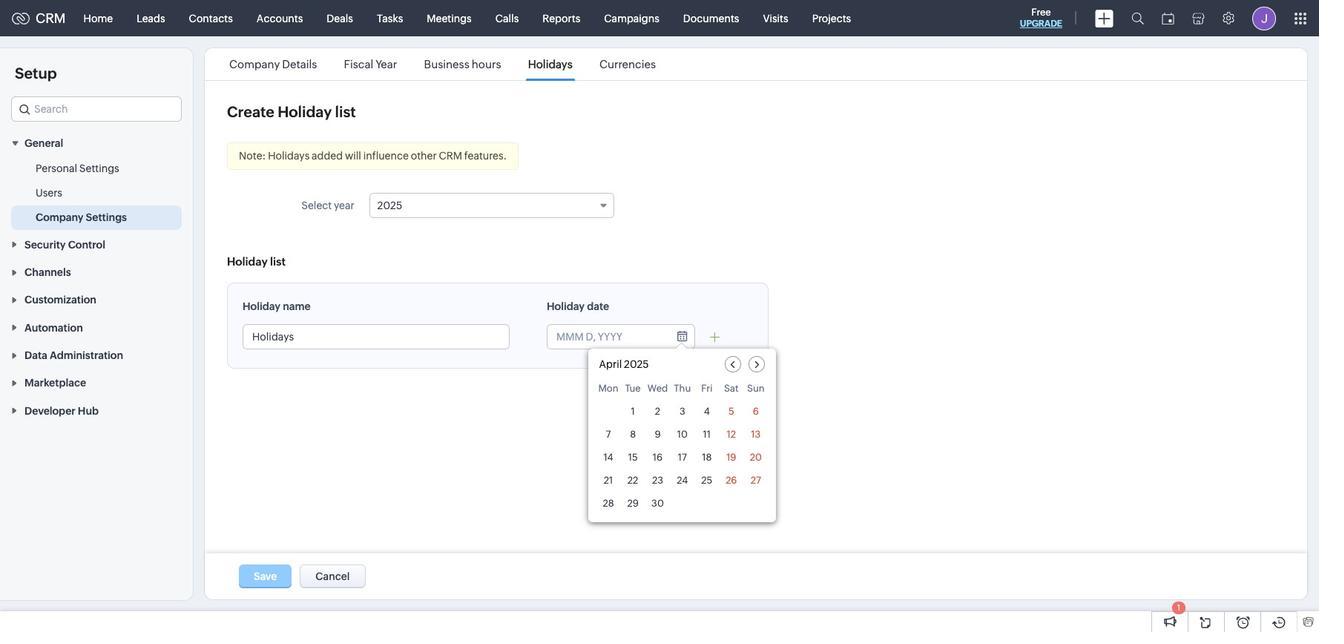Task type: locate. For each thing, give the bounding box(es) containing it.
0 horizontal spatial 1
[[631, 406, 635, 417]]

1 vertical spatial settings
[[86, 212, 127, 224]]

added
[[312, 150, 343, 162]]

0 horizontal spatial company
[[36, 212, 84, 224]]

row down 24
[[598, 493, 766, 514]]

hub
[[78, 405, 99, 417]]

customization button
[[0, 286, 193, 313]]

1 vertical spatial 1
[[1177, 603, 1181, 612]]

tue
[[625, 383, 641, 394]]

1 horizontal spatial list
[[335, 103, 356, 120]]

select
[[301, 200, 332, 211]]

tuesday column header
[[623, 383, 643, 398]]

mon
[[598, 383, 619, 394]]

reports
[[543, 12, 581, 24]]

monday column header
[[598, 383, 619, 398]]

cancel button
[[300, 565, 365, 588]]

row down 17
[[598, 470, 766, 491]]

0 horizontal spatial list
[[270, 255, 286, 268]]

will
[[345, 150, 361, 162]]

1 vertical spatial crm
[[439, 150, 462, 162]]

10
[[677, 429, 688, 440]]

holiday left the date at the top of page
[[547, 301, 585, 312]]

30
[[652, 498, 664, 509]]

currencies link
[[597, 58, 658, 70]]

2025 field
[[369, 193, 614, 218]]

year
[[334, 200, 354, 211]]

note: holidays added will influence other crm features.
[[239, 150, 507, 162]]

1 horizontal spatial company
[[229, 58, 280, 70]]

0 horizontal spatial holidays
[[268, 150, 310, 162]]

company left details
[[229, 58, 280, 70]]

0 vertical spatial 2025
[[377, 200, 402, 211]]

documents link
[[671, 0, 751, 36]]

april 2025
[[599, 358, 649, 370]]

Holiday name text field
[[243, 325, 509, 349]]

currencies
[[600, 58, 656, 70]]

0 vertical spatial settings
[[79, 163, 119, 175]]

0 vertical spatial company
[[229, 58, 280, 70]]

holiday for holiday name
[[243, 301, 281, 312]]

sunday column header
[[746, 383, 766, 398]]

23
[[652, 475, 663, 486]]

row up 3
[[598, 383, 766, 398]]

2025 inside field
[[377, 200, 402, 211]]

contacts link
[[177, 0, 245, 36]]

company settings link
[[36, 210, 127, 225]]

1 row from the top
[[598, 383, 766, 398]]

2025 up tue at bottom left
[[624, 358, 649, 370]]

1 horizontal spatial 2025
[[624, 358, 649, 370]]

tasks
[[377, 12, 403, 24]]

0 horizontal spatial 2025
[[377, 200, 402, 211]]

settings down the 'general' dropdown button
[[79, 163, 119, 175]]

3
[[680, 406, 685, 417]]

4 row from the top
[[598, 447, 766, 468]]

fri
[[701, 383, 713, 394]]

holidays right note:
[[268, 150, 310, 162]]

25
[[701, 475, 713, 486]]

grid
[[588, 380, 776, 522]]

list containing company details
[[216, 48, 669, 80]]

2025 right year
[[377, 200, 402, 211]]

holiday left name
[[243, 301, 281, 312]]

crm right other
[[439, 150, 462, 162]]

holiday for holiday date
[[547, 301, 585, 312]]

company for company settings
[[36, 212, 84, 224]]

8
[[630, 429, 636, 440]]

meetings link
[[415, 0, 484, 36]]

9
[[655, 429, 661, 440]]

free upgrade
[[1020, 7, 1063, 29]]

administration
[[50, 350, 123, 361]]

control
[[68, 239, 105, 251]]

holidays down reports link
[[528, 58, 573, 70]]

1 vertical spatial list
[[270, 255, 286, 268]]

other
[[411, 150, 437, 162]]

3 row from the top
[[598, 424, 766, 444]]

april
[[599, 358, 622, 370]]

saturday column header
[[722, 383, 742, 398]]

1 vertical spatial company
[[36, 212, 84, 224]]

24
[[677, 475, 688, 486]]

row up 24
[[598, 447, 766, 468]]

holiday list
[[227, 255, 286, 268]]

wednesday column header
[[648, 383, 668, 398]]

create
[[227, 103, 274, 120]]

users link
[[36, 186, 62, 201]]

1 horizontal spatial crm
[[439, 150, 462, 162]]

0 horizontal spatial crm
[[36, 10, 66, 26]]

None field
[[11, 96, 182, 122]]

crm
[[36, 10, 66, 26], [439, 150, 462, 162]]

company inside general region
[[36, 212, 84, 224]]

settings up security control dropdown button
[[86, 212, 127, 224]]

company for company details
[[229, 58, 280, 70]]

holiday
[[278, 103, 332, 120], [227, 255, 268, 268], [243, 301, 281, 312], [547, 301, 585, 312]]

security control
[[24, 239, 105, 251]]

cancel
[[316, 571, 350, 583]]

tasks link
[[365, 0, 415, 36]]

holidays
[[528, 58, 573, 70], [268, 150, 310, 162]]

company details
[[229, 58, 317, 70]]

sat
[[724, 383, 739, 394]]

1 horizontal spatial holidays
[[528, 58, 573, 70]]

crm right the logo
[[36, 10, 66, 26]]

projects
[[812, 12, 851, 24]]

row containing 28
[[598, 493, 766, 514]]

5 row from the top
[[598, 470, 766, 491]]

company details link
[[227, 58, 319, 70]]

list up holiday name
[[270, 255, 286, 268]]

business hours
[[424, 58, 501, 70]]

automation
[[24, 322, 83, 334]]

grid containing mon
[[588, 380, 776, 522]]

users
[[36, 187, 62, 199]]

7
[[606, 429, 611, 440]]

company
[[229, 58, 280, 70], [36, 212, 84, 224]]

create menu element
[[1086, 0, 1123, 36]]

data
[[24, 350, 47, 361]]

row down thursday "column header"
[[598, 401, 766, 421]]

18
[[702, 452, 712, 463]]

6 row from the top
[[598, 493, 766, 514]]

settings
[[79, 163, 119, 175], [86, 212, 127, 224]]

list up will at the top left
[[335, 103, 356, 120]]

accounts link
[[245, 0, 315, 36]]

thursday column header
[[673, 383, 693, 398]]

holiday down details
[[278, 103, 332, 120]]

holiday up holiday name
[[227, 255, 268, 268]]

28
[[603, 498, 614, 509]]

select year
[[301, 200, 354, 211]]

company down users link
[[36, 212, 84, 224]]

upgrade
[[1020, 19, 1063, 29]]

list
[[335, 103, 356, 120], [270, 255, 286, 268]]

2 row from the top
[[598, 401, 766, 421]]

documents
[[683, 12, 739, 24]]

data administration button
[[0, 341, 193, 369]]

row down 3
[[598, 424, 766, 444]]

profile element
[[1244, 0, 1285, 36]]

0 vertical spatial list
[[335, 103, 356, 120]]

details
[[282, 58, 317, 70]]

list
[[216, 48, 669, 80]]

row
[[598, 383, 766, 398], [598, 401, 766, 421], [598, 424, 766, 444], [598, 447, 766, 468], [598, 470, 766, 491], [598, 493, 766, 514]]

holiday for holiday list
[[227, 255, 268, 268]]

22
[[628, 475, 638, 486]]

campaigns
[[604, 12, 660, 24]]



Task type: describe. For each thing, give the bounding box(es) containing it.
26
[[726, 475, 737, 486]]

personal
[[36, 163, 77, 175]]

marketplace button
[[0, 369, 193, 397]]

personal settings link
[[36, 161, 119, 176]]

holiday name
[[243, 301, 311, 312]]

holidays link
[[526, 58, 575, 70]]

free
[[1032, 7, 1051, 18]]

thu
[[674, 383, 691, 394]]

11
[[703, 429, 711, 440]]

0 vertical spatial crm
[[36, 10, 66, 26]]

27
[[751, 475, 761, 486]]

row containing 7
[[598, 424, 766, 444]]

row containing 1
[[598, 401, 766, 421]]

21
[[604, 475, 613, 486]]

16
[[653, 452, 663, 463]]

deals
[[327, 12, 353, 24]]

channels
[[24, 266, 71, 278]]

6
[[753, 406, 759, 417]]

business
[[424, 58, 470, 70]]

meetings
[[427, 12, 472, 24]]

contacts
[[189, 12, 233, 24]]

developer hub
[[24, 405, 99, 417]]

15
[[628, 452, 638, 463]]

friday column header
[[697, 383, 717, 398]]

1 vertical spatial holidays
[[268, 150, 310, 162]]

data administration
[[24, 350, 123, 361]]

company settings
[[36, 212, 127, 224]]

19
[[727, 452, 736, 463]]

security control button
[[0, 230, 193, 258]]

0 vertical spatial holidays
[[528, 58, 573, 70]]

reports link
[[531, 0, 592, 36]]

1 vertical spatial 2025
[[624, 358, 649, 370]]

general
[[24, 138, 63, 149]]

channels button
[[0, 258, 193, 286]]

accounts
[[257, 12, 303, 24]]

security
[[24, 239, 66, 251]]

visits
[[763, 12, 789, 24]]

14
[[604, 452, 613, 463]]

year
[[376, 58, 397, 70]]

0 vertical spatial 1
[[631, 406, 635, 417]]

5
[[729, 406, 734, 417]]

date
[[587, 301, 609, 312]]

MMM d, yyyy text field
[[548, 325, 666, 349]]

developer hub button
[[0, 397, 193, 424]]

personal settings
[[36, 163, 119, 175]]

leads
[[137, 12, 165, 24]]

automation button
[[0, 313, 193, 341]]

calls
[[496, 12, 519, 24]]

calls link
[[484, 0, 531, 36]]

crm link
[[12, 10, 66, 26]]

developer
[[24, 405, 76, 417]]

note:
[[239, 150, 266, 162]]

20
[[750, 452, 762, 463]]

search image
[[1132, 12, 1144, 24]]

Search text field
[[12, 97, 181, 121]]

13
[[751, 429, 761, 440]]

settings for company settings
[[86, 212, 127, 224]]

fiscal year link
[[342, 58, 400, 70]]

features.
[[464, 150, 507, 162]]

calendar image
[[1162, 12, 1175, 24]]

visits link
[[751, 0, 800, 36]]

hours
[[472, 58, 501, 70]]

row containing 21
[[598, 470, 766, 491]]

logo image
[[12, 12, 30, 24]]

profile image
[[1253, 6, 1276, 30]]

row containing 14
[[598, 447, 766, 468]]

influence
[[363, 150, 409, 162]]

create holiday list
[[227, 103, 356, 120]]

29
[[627, 498, 639, 509]]

general region
[[0, 157, 193, 230]]

1 horizontal spatial 1
[[1177, 603, 1181, 612]]

name
[[283, 301, 311, 312]]

marketplace
[[24, 377, 86, 389]]

17
[[678, 452, 687, 463]]

home
[[84, 12, 113, 24]]

settings for personal settings
[[79, 163, 119, 175]]

home link
[[72, 0, 125, 36]]

2
[[655, 406, 661, 417]]

business hours link
[[422, 58, 504, 70]]

create menu image
[[1095, 9, 1114, 27]]

search element
[[1123, 0, 1153, 36]]

general button
[[0, 129, 193, 157]]

deals link
[[315, 0, 365, 36]]

mon tue wed thu
[[598, 383, 691, 394]]

fiscal
[[344, 58, 373, 70]]

12
[[727, 429, 736, 440]]

row containing mon
[[598, 383, 766, 398]]

holiday date
[[547, 301, 609, 312]]

sun
[[747, 383, 765, 394]]

projects link
[[800, 0, 863, 36]]



Task type: vqa. For each thing, say whether or not it's contained in the screenshot.


